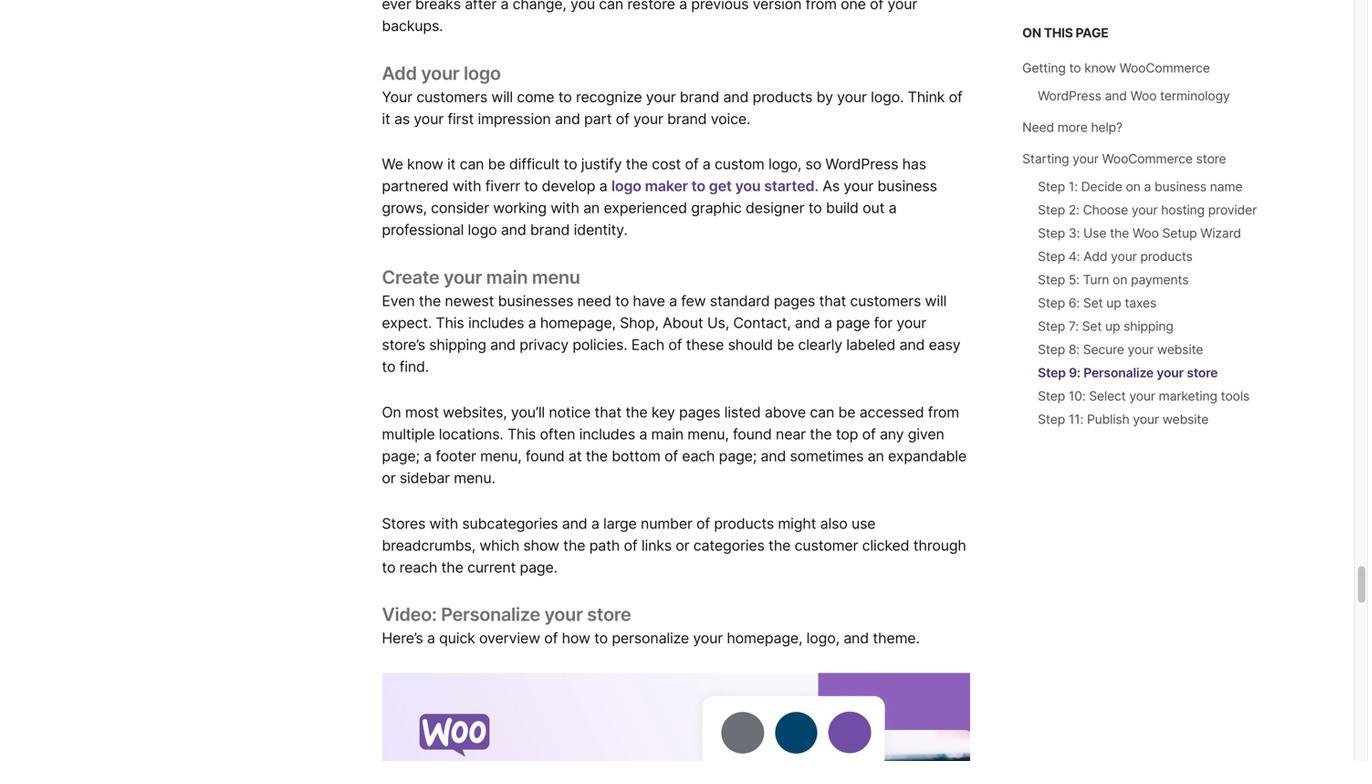 Task type: locate. For each thing, give the bounding box(es) containing it.
create your main menu even the newest businesses need to have a few standard pages that customers will expect. this includes a homepage, shop, about us, contact, and a page for your store's shipping and privacy policies. each of these should be clearly labeled and easy to find.
[[382, 266, 961, 376]]

2 vertical spatial products
[[714, 515, 775, 533]]

it left as
[[382, 110, 391, 128]]

a inside as your business grows, consider working with an experienced graphic designer to build out a professional logo and brand identity.
[[889, 199, 897, 217]]

personalize up the overview
[[441, 604, 541, 626]]

8 step from the top
[[1039, 342, 1066, 358]]

1 horizontal spatial logo,
[[807, 630, 840, 648]]

to left the build
[[809, 199, 822, 217]]

shipping
[[1124, 319, 1174, 334], [429, 336, 487, 354]]

0 horizontal spatial found
[[526, 447, 565, 465]]

step 11: publish your website link
[[1039, 412, 1209, 427]]

and left 'theme.'
[[844, 630, 869, 648]]

your up newest
[[444, 266, 482, 289]]

provider
[[1209, 202, 1258, 218]]

given
[[908, 425, 945, 443]]

includes
[[468, 314, 525, 332], [580, 425, 636, 443]]

or
[[382, 469, 396, 487], [676, 537, 690, 555]]

build
[[826, 199, 859, 217]]

or inside on most websites, you'll notice that the key pages listed above can be accessed from multiple locations. this often includes a main menu, found near the top of any given page; a footer menu, found at the bottom of each page; and sometimes an expandable or sidebar menu.
[[382, 469, 396, 487]]

2:
[[1069, 202, 1080, 218]]

to
[[1070, 60, 1082, 76], [559, 88, 572, 106], [564, 155, 578, 173], [525, 177, 538, 195], [692, 177, 706, 195], [809, 199, 822, 217], [616, 292, 629, 310], [382, 358, 396, 376], [382, 559, 396, 577], [595, 630, 608, 648]]

2 vertical spatial brand
[[531, 221, 570, 239]]

an up identity. at left top
[[584, 199, 600, 217]]

sidebar
[[400, 469, 450, 487]]

as
[[394, 110, 410, 128]]

breadcrumbs,
[[382, 537, 476, 555]]

and inside as your business grows, consider working with an experienced graphic designer to build out a professional logo and brand identity.
[[501, 221, 527, 239]]

and down near
[[761, 447, 786, 465]]

step left 7:
[[1039, 319, 1066, 334]]

page right this
[[1076, 25, 1109, 41]]

0 vertical spatial this
[[436, 314, 464, 332]]

step 8: secure your website link
[[1039, 342, 1204, 358]]

customers up first
[[417, 88, 488, 106]]

be up top
[[839, 404, 856, 421]]

a up step 2: choose your hosting provider link
[[1145, 179, 1152, 195]]

your right for
[[897, 314, 927, 332]]

step left '1:'
[[1039, 179, 1066, 195]]

pages inside on most websites, you'll notice that the key pages listed above can be accessed from multiple locations. this often includes a main menu, found near the top of any given page; a footer menu, found at the bottom of each page; and sometimes an expandable or sidebar menu.
[[679, 404, 721, 421]]

0 vertical spatial on
[[1023, 25, 1042, 41]]

step left 5:
[[1039, 272, 1066, 288]]

0 horizontal spatial this
[[436, 314, 464, 332]]

0 horizontal spatial wordpress
[[826, 155, 899, 173]]

most
[[405, 404, 439, 421]]

0 vertical spatial includes
[[468, 314, 525, 332]]

1 horizontal spatial this
[[508, 425, 536, 443]]

custom
[[715, 155, 765, 173]]

personalizing your store video image
[[382, 674, 971, 762], [382, 674, 971, 762]]

to inside 'video: personalize your store here's a quick overview of how to personalize your homepage, logo, and theme.'
[[595, 630, 608, 648]]

0 vertical spatial menu,
[[688, 425, 729, 443]]

1 vertical spatial page
[[837, 314, 871, 332]]

of right part
[[616, 110, 630, 128]]

business down the "has"
[[878, 177, 938, 195]]

taxes
[[1125, 295, 1157, 311]]

1 vertical spatial homepage,
[[727, 630, 803, 648]]

even
[[382, 292, 415, 310]]

your
[[421, 62, 460, 84], [646, 88, 676, 106], [838, 88, 867, 106], [414, 110, 444, 128], [634, 110, 664, 128], [1073, 151, 1099, 167], [844, 177, 874, 195], [1132, 202, 1158, 218], [1112, 249, 1138, 264], [444, 266, 482, 289], [897, 314, 927, 332], [1128, 342, 1154, 358], [1157, 365, 1184, 381], [1130, 389, 1156, 404], [1134, 412, 1160, 427], [545, 604, 583, 626], [693, 630, 723, 648]]

will up the impression
[[492, 88, 513, 106]]

a inside stores with subcategories and a large number of products might also use breadcrumbs, which show the path of links or categories the customer clicked through to reach the current page.
[[592, 515, 600, 533]]

designer
[[746, 199, 805, 217]]

store up name at the top of the page
[[1197, 151, 1227, 167]]

of up categories
[[697, 515, 711, 533]]

a right out at the top of the page
[[889, 199, 897, 217]]

personalize inside step 1: decide on a business name step 2: choose your hosting provider step 3: use the woo setup wizard step 4: add your products step 5: turn on payments step 6: set up taxes step 7: set up shipping step 8: secure your website step 9: personalize your store step 10: select your marketing tools step 11: publish your website
[[1084, 365, 1154, 381]]

logo up the experienced
[[612, 177, 642, 195]]

logo inside as your business grows, consider working with an experienced graphic designer to build out a professional logo and brand identity.
[[468, 221, 497, 239]]

menu
[[532, 266, 580, 289]]

1 horizontal spatial wordpress
[[1039, 88, 1102, 104]]

store inside step 1: decide on a business name step 2: choose your hosting provider step 3: use the woo setup wizard step 4: add your products step 5: turn on payments step 6: set up taxes step 7: set up shipping step 8: secure your website step 9: personalize your store step 10: select your marketing tools step 11: publish your website
[[1187, 365, 1219, 381]]

1 vertical spatial pages
[[679, 404, 721, 421]]

0 vertical spatial personalize
[[1084, 365, 1154, 381]]

your up first
[[421, 62, 460, 84]]

working
[[493, 199, 547, 217]]

getting
[[1023, 60, 1066, 76]]

shipping inside create your main menu even the newest businesses need to have a few standard pages that customers will expect. this includes a homepage, shop, about us, contact, and a page for your store's shipping and privacy policies. each of these should be clearly labeled and easy to find.
[[429, 336, 487, 354]]

woocommerce up terminology
[[1120, 60, 1211, 76]]

customers
[[417, 88, 488, 106], [851, 292, 922, 310]]

0 horizontal spatial customers
[[417, 88, 488, 106]]

get
[[709, 177, 732, 195]]

a up logo maker to get you started.
[[703, 155, 711, 173]]

2 step from the top
[[1039, 202, 1066, 218]]

of left "how"
[[545, 630, 558, 648]]

includes inside on most websites, you'll notice that the key pages listed above can be accessed from multiple locations. this often includes a main menu, found near the top of any given page; a footer menu, found at the bottom of each page; and sometimes an expandable or sidebar menu.
[[580, 425, 636, 443]]

come
[[517, 88, 555, 106]]

store up marketing
[[1187, 365, 1219, 381]]

1 vertical spatial website
[[1163, 412, 1209, 427]]

1 horizontal spatial found
[[733, 425, 772, 443]]

0 vertical spatial page
[[1076, 25, 1109, 41]]

add up your
[[382, 62, 417, 84]]

shipping down taxes
[[1124, 319, 1174, 334]]

1 vertical spatial wordpress
[[826, 155, 899, 173]]

store up "how"
[[587, 604, 631, 626]]

0 horizontal spatial add
[[382, 62, 417, 84]]

0 vertical spatial with
[[453, 177, 482, 195]]

0 vertical spatial be
[[488, 155, 506, 173]]

to right come
[[559, 88, 572, 106]]

brand left voice.
[[668, 110, 707, 128]]

that inside create your main menu even the newest businesses need to have a few standard pages that customers will expect. this includes a homepage, shop, about us, contact, and a page for your store's shipping and privacy policies. each of these should be clearly labeled and easy to find.
[[820, 292, 847, 310]]

main inside create your main menu even the newest businesses need to have a few standard pages that customers will expect. this includes a homepage, shop, about us, contact, and a page for your store's shipping and privacy policies. each of these should be clearly labeled and easy to find.
[[486, 266, 528, 289]]

0 vertical spatial shipping
[[1124, 319, 1174, 334]]

a up the sidebar
[[424, 447, 432, 465]]

woo
[[1131, 88, 1157, 104], [1133, 226, 1160, 241]]

1 vertical spatial add
[[1084, 249, 1108, 264]]

1 vertical spatial with
[[551, 199, 580, 217]]

1 horizontal spatial on
[[1023, 25, 1042, 41]]

1:
[[1069, 179, 1078, 195]]

0 horizontal spatial it
[[382, 110, 391, 128]]

with down develop
[[551, 199, 580, 217]]

use
[[1084, 226, 1107, 241]]

or left the sidebar
[[382, 469, 396, 487]]

step 1: decide on a business name link
[[1039, 179, 1243, 195]]

set
[[1084, 295, 1104, 311], [1083, 319, 1103, 334]]

first
[[448, 110, 474, 128]]

logo, left 'theme.'
[[807, 630, 840, 648]]

1 vertical spatial on
[[1113, 272, 1128, 288]]

logo down consider
[[468, 221, 497, 239]]

products left by
[[753, 88, 813, 106]]

1 vertical spatial store
[[1187, 365, 1219, 381]]

that inside on most websites, you'll notice that the key pages listed above can be accessed from multiple locations. this often includes a main menu, found near the top of any given page; a footer menu, found at the bottom of each page; and sometimes an expandable or sidebar menu.
[[595, 404, 622, 421]]

wordpress and woo terminology
[[1039, 88, 1231, 104]]

0 vertical spatial that
[[820, 292, 847, 310]]

1 vertical spatial be
[[777, 336, 795, 354]]

recognize
[[576, 88, 642, 106]]

page inside create your main menu even the newest businesses need to have a few standard pages that customers will expect. this includes a homepage, shop, about us, contact, and a page for your store's shipping and privacy policies. each of these should be clearly labeled and easy to find.
[[837, 314, 871, 332]]

be inside on most websites, you'll notice that the key pages listed above can be accessed from multiple locations. this often includes a main menu, found near the top of any given page; a footer menu, found at the bottom of each page; and sometimes an expandable or sidebar menu.
[[839, 404, 856, 421]]

from
[[929, 404, 960, 421]]

to inside as your business grows, consider working with an experienced graphic designer to build out a professional logo and brand identity.
[[809, 199, 822, 217]]

0 vertical spatial it
[[382, 110, 391, 128]]

maker
[[645, 177, 688, 195]]

2 horizontal spatial be
[[839, 404, 856, 421]]

1 horizontal spatial business
[[1155, 179, 1207, 195]]

0 horizontal spatial an
[[584, 199, 600, 217]]

logo,
[[769, 155, 802, 173], [807, 630, 840, 648]]

on for on this page
[[1023, 25, 1042, 41]]

might
[[778, 515, 817, 533]]

1 vertical spatial up
[[1106, 319, 1121, 334]]

0 horizontal spatial personalize
[[441, 604, 541, 626]]

up up step 8: secure your website link
[[1106, 319, 1121, 334]]

store's
[[382, 336, 425, 354]]

products inside stores with subcategories and a large number of products might also use breadcrumbs, which show the path of links or categories the customer clicked through to reach the current page.
[[714, 515, 775, 533]]

it up partnered
[[447, 155, 456, 173]]

0 horizontal spatial will
[[492, 88, 513, 106]]

1 vertical spatial logo,
[[807, 630, 840, 648]]

1 vertical spatial shipping
[[429, 336, 487, 354]]

to inside stores with subcategories and a large number of products might also use breadcrumbs, which show the path of links or categories the customer clicked through to reach the current page.
[[382, 559, 396, 577]]

your right by
[[838, 88, 867, 106]]

accessed
[[860, 404, 925, 421]]

video element
[[382, 674, 971, 762]]

0 vertical spatial add
[[382, 62, 417, 84]]

2 vertical spatial store
[[587, 604, 631, 626]]

and up clearly at the right of the page
[[795, 314, 821, 332]]

found down often
[[526, 447, 565, 465]]

8:
[[1069, 342, 1080, 358]]

0 horizontal spatial or
[[382, 469, 396, 487]]

or right links at the bottom left of page
[[676, 537, 690, 555]]

as your business grows, consider working with an experienced graphic designer to build out a professional logo and brand identity.
[[382, 177, 938, 239]]

your up step 9: personalize your store link
[[1128, 342, 1154, 358]]

wordpress
[[1039, 88, 1102, 104], [826, 155, 899, 173]]

1 vertical spatial woo
[[1133, 226, 1160, 241]]

add right 4:
[[1084, 249, 1108, 264]]

products inside add your logo your customers will come to recognize your brand and products by your logo. think of it as your first impression and part of your brand voice.
[[753, 88, 813, 106]]

that up clearly at the right of the page
[[820, 292, 847, 310]]

wizard
[[1201, 226, 1242, 241]]

page; down "multiple"
[[382, 447, 420, 465]]

number
[[641, 515, 693, 533]]

the inside we know it can be difficult to justify the cost of a custom logo, so wordpress has partnered with fiverr to develop a
[[626, 155, 648, 173]]

on down step 4: add your products link at the right
[[1113, 272, 1128, 288]]

your up out at the top of the page
[[844, 177, 874, 195]]

menu, up the menu.
[[480, 447, 522, 465]]

0 vertical spatial will
[[492, 88, 513, 106]]

pages inside create your main menu even the newest businesses need to have a few standard pages that customers will expect. this includes a homepage, shop, about us, contact, and a page for your store's shipping and privacy policies. each of these should be clearly labeled and easy to find.
[[774, 292, 816, 310]]

0 horizontal spatial know
[[407, 155, 444, 173]]

0 vertical spatial products
[[753, 88, 813, 106]]

1 horizontal spatial can
[[810, 404, 835, 421]]

to right "how"
[[595, 630, 608, 648]]

be down contact,
[[777, 336, 795, 354]]

a up 'path'
[[592, 515, 600, 533]]

create
[[382, 266, 440, 289]]

website down marketing
[[1163, 412, 1209, 427]]

secure
[[1084, 342, 1125, 358]]

to left find. in the left of the page
[[382, 358, 396, 376]]

grows,
[[382, 199, 427, 217]]

products up payments in the top of the page
[[1141, 249, 1193, 264]]

1 horizontal spatial page;
[[719, 447, 757, 465]]

11 step from the top
[[1039, 412, 1066, 427]]

wordpress up need more help? link
[[1039, 88, 1102, 104]]

includes up bottom
[[580, 425, 636, 443]]

0 vertical spatial pages
[[774, 292, 816, 310]]

1 horizontal spatial includes
[[580, 425, 636, 443]]

personalize down step 8: secure your website link
[[1084, 365, 1154, 381]]

1 vertical spatial it
[[447, 155, 456, 173]]

stores
[[382, 515, 426, 533]]

tools
[[1222, 389, 1250, 404]]

1 vertical spatial customers
[[851, 292, 922, 310]]

1 vertical spatial know
[[407, 155, 444, 173]]

personalize
[[1084, 365, 1154, 381], [441, 604, 541, 626]]

page up the labeled
[[837, 314, 871, 332]]

the inside step 1: decide on a business name step 2: choose your hosting provider step 3: use the woo setup wizard step 4: add your products step 5: turn on payments step 6: set up taxes step 7: set up shipping step 8: secure your website step 9: personalize your store step 10: select your marketing tools step 11: publish your website
[[1111, 226, 1130, 241]]

1 horizontal spatial shipping
[[1124, 319, 1174, 334]]

website up marketing
[[1158, 342, 1204, 358]]

an down any
[[868, 447, 885, 465]]

select
[[1090, 389, 1127, 404]]

1 horizontal spatial know
[[1085, 60, 1117, 76]]

professional
[[382, 221, 464, 239]]

pages right key on the left bottom
[[679, 404, 721, 421]]

near
[[776, 425, 806, 443]]

and inside stores with subcategories and a large number of products might also use breadcrumbs, which show the path of links or categories the customer clicked through to reach the current page.
[[562, 515, 588, 533]]

this inside on most websites, you'll notice that the key pages listed above can be accessed from multiple locations. this often includes a main menu, found near the top of any given page; a footer menu, found at the bottom of each page; and sometimes an expandable or sidebar menu.
[[508, 425, 536, 443]]

of inside we know it can be difficult to justify the cost of a custom logo, so wordpress has partnered with fiverr to develop a
[[685, 155, 699, 173]]

that right notice
[[595, 404, 622, 421]]

help?
[[1092, 120, 1123, 135]]

0 vertical spatial know
[[1085, 60, 1117, 76]]

how
[[562, 630, 591, 648]]

logo inside add your logo your customers will come to recognize your brand and products by your logo. think of it as your first impression and part of your brand voice.
[[464, 62, 501, 84]]

1 horizontal spatial an
[[868, 447, 885, 465]]

3 step from the top
[[1039, 226, 1066, 241]]

step 4: add your products link
[[1039, 249, 1193, 264]]

step left 4:
[[1039, 249, 1066, 264]]

with inside stores with subcategories and a large number of products might also use breadcrumbs, which show the path of links or categories the customer clicked through to reach the current page.
[[430, 515, 458, 533]]

page;
[[382, 447, 420, 465], [719, 447, 757, 465]]

1 horizontal spatial will
[[926, 292, 947, 310]]

0 horizontal spatial pages
[[679, 404, 721, 421]]

page; right 'each'
[[719, 447, 757, 465]]

0 vertical spatial or
[[382, 469, 396, 487]]

store for woocommerce
[[1197, 151, 1227, 167]]

0 horizontal spatial logo,
[[769, 155, 802, 173]]

step left 11:
[[1039, 412, 1066, 427]]

shipping down newest
[[429, 336, 487, 354]]

business up hosting
[[1155, 179, 1207, 195]]

products up categories
[[714, 515, 775, 533]]

0 vertical spatial woocommerce
[[1120, 60, 1211, 76]]

1 horizontal spatial add
[[1084, 249, 1108, 264]]

1 vertical spatial main
[[652, 425, 684, 443]]

to left reach at the bottom left
[[382, 559, 396, 577]]

business
[[878, 177, 938, 195], [1155, 179, 1207, 195]]

0 horizontal spatial be
[[488, 155, 506, 173]]

1 horizontal spatial be
[[777, 336, 795, 354]]

2 vertical spatial logo
[[468, 221, 497, 239]]

this down you'll
[[508, 425, 536, 443]]

0 vertical spatial logo
[[464, 62, 501, 84]]

the
[[626, 155, 648, 173], [1111, 226, 1130, 241], [419, 292, 441, 310], [626, 404, 648, 421], [810, 425, 832, 443], [586, 447, 608, 465], [564, 537, 586, 555], [769, 537, 791, 555], [442, 559, 464, 577]]

your right as
[[414, 110, 444, 128]]

products
[[753, 88, 813, 106], [1141, 249, 1193, 264], [714, 515, 775, 533]]

to inside add your logo your customers will come to recognize your brand and products by your logo. think of it as your first impression and part of your brand voice.
[[559, 88, 572, 106]]

main down key on the left bottom
[[652, 425, 684, 443]]

of right the "cost"
[[685, 155, 699, 173]]

page
[[1076, 25, 1109, 41], [837, 314, 871, 332]]

1 step from the top
[[1039, 179, 1066, 195]]

an inside on most websites, you'll notice that the key pages listed above can be accessed from multiple locations. this often includes a main menu, found near the top of any given page; a footer menu, found at the bottom of each page; and sometimes an expandable or sidebar menu.
[[868, 447, 885, 465]]

0 vertical spatial found
[[733, 425, 772, 443]]

and inside on most websites, you'll notice that the key pages listed above can be accessed from multiple locations. this often includes a main menu, found near the top of any given page; a footer menu, found at the bottom of each page; and sometimes an expandable or sidebar menu.
[[761, 447, 786, 465]]

1 vertical spatial on
[[382, 404, 401, 421]]

can up consider
[[460, 155, 484, 173]]

homepage,
[[540, 314, 616, 332], [727, 630, 803, 648]]

expect.
[[382, 314, 432, 332]]

add inside step 1: decide on a business name step 2: choose your hosting provider step 3: use the woo setup wizard step 4: add your products step 5: turn on payments step 6: set up taxes step 7: set up shipping step 8: secure your website step 9: personalize your store step 10: select your marketing tools step 11: publish your website
[[1084, 249, 1108, 264]]

privacy
[[520, 336, 569, 354]]

0 vertical spatial store
[[1197, 151, 1227, 167]]

step left 8: in the top right of the page
[[1039, 342, 1066, 358]]

0 horizontal spatial menu,
[[480, 447, 522, 465]]

0 horizontal spatial page;
[[382, 447, 420, 465]]

1 horizontal spatial homepage,
[[727, 630, 803, 648]]

logo, inside we know it can be difficult to justify the cost of a custom logo, so wordpress has partnered with fiverr to develop a
[[769, 155, 802, 173]]

and inside 'video: personalize your store here's a quick overview of how to personalize your homepage, logo, and theme.'
[[844, 630, 869, 648]]

will inside create your main menu even the newest businesses need to have a few standard pages that customers will expect. this includes a homepage, shop, about us, contact, and a page for your store's shipping and privacy policies. each of these should be clearly labeled and easy to find.
[[926, 292, 947, 310]]

can inside we know it can be difficult to justify the cost of a custom logo, so wordpress has partnered with fiverr to develop a
[[460, 155, 484, 173]]

0 horizontal spatial can
[[460, 155, 484, 173]]

0 horizontal spatial main
[[486, 266, 528, 289]]

step left 2:
[[1039, 202, 1066, 218]]

0 horizontal spatial page
[[837, 314, 871, 332]]

an
[[584, 199, 600, 217], [868, 447, 885, 465]]

0 vertical spatial an
[[584, 199, 600, 217]]

woo down getting to know woocommerce link
[[1131, 88, 1157, 104]]

1 vertical spatial menu,
[[480, 447, 522, 465]]

1 vertical spatial products
[[1141, 249, 1193, 264]]

step 2: choose your hosting provider link
[[1039, 202, 1258, 218]]

1 vertical spatial or
[[676, 537, 690, 555]]

need more help?
[[1023, 120, 1123, 135]]

add inside add your logo your customers will come to recognize your brand and products by your logo. think of it as your first impression and part of your brand voice.
[[382, 62, 417, 84]]

on up step 2: choose your hosting provider link
[[1126, 179, 1141, 195]]

started.
[[765, 177, 819, 195]]

these
[[686, 336, 724, 354]]

cost
[[652, 155, 681, 173]]

0 vertical spatial on
[[1126, 179, 1141, 195]]

logo maker to get you started.
[[612, 177, 819, 195]]

0 horizontal spatial shipping
[[429, 336, 487, 354]]

5 step from the top
[[1039, 272, 1066, 288]]

store inside 'video: personalize your store here's a quick overview of how to personalize your homepage, logo, and theme.'
[[587, 604, 631, 626]]

partnered
[[382, 177, 449, 195]]

on inside on most websites, you'll notice that the key pages listed above can be accessed from multiple locations. this often includes a main menu, found near the top of any given page; a footer menu, found at the bottom of each page; and sometimes an expandable or sidebar menu.
[[382, 404, 401, 421]]

on this page
[[1023, 25, 1109, 41]]

on
[[1023, 25, 1042, 41], [382, 404, 401, 421]]

homepage, inside create your main menu even the newest businesses need to have a few standard pages that customers will expect. this includes a homepage, shop, about us, contact, and a page for your store's shipping and privacy policies. each of these should be clearly labeled and easy to find.
[[540, 314, 616, 332]]

1 vertical spatial that
[[595, 404, 622, 421]]

2 vertical spatial with
[[430, 515, 458, 533]]

a inside step 1: decide on a business name step 2: choose your hosting provider step 3: use the woo setup wizard step 4: add your products step 5: turn on payments step 6: set up taxes step 7: set up shipping step 8: secure your website step 9: personalize your store step 10: select your marketing tools step 11: publish your website
[[1145, 179, 1152, 195]]

be up fiverr
[[488, 155, 506, 173]]

use
[[852, 515, 876, 533]]

0 vertical spatial woo
[[1131, 88, 1157, 104]]

on up "multiple"
[[382, 404, 401, 421]]

0 vertical spatial logo,
[[769, 155, 802, 173]]

0 vertical spatial customers
[[417, 88, 488, 106]]

your inside as your business grows, consider working with an experienced graphic designer to build out a professional logo and brand identity.
[[844, 177, 874, 195]]

and left the easy on the right of page
[[900, 336, 925, 354]]

add
[[382, 62, 417, 84], [1084, 249, 1108, 264]]

brand up voice.
[[680, 88, 720, 106]]

the up step 4: add your products link at the right
[[1111, 226, 1130, 241]]

brand inside as your business grows, consider working with an experienced graphic designer to build out a professional logo and brand identity.
[[531, 221, 570, 239]]

woo inside step 1: decide on a business name step 2: choose your hosting provider step 3: use the woo setup wizard step 4: add your products step 5: turn on payments step 6: set up taxes step 7: set up shipping step 8: secure your website step 9: personalize your store step 10: select your marketing tools step 11: publish your website
[[1133, 226, 1160, 241]]

of inside create your main menu even the newest businesses need to have a few standard pages that customers will expect. this includes a homepage, shop, about us, contact, and a page for your store's shipping and privacy policies. each of these should be clearly labeled and easy to find.
[[669, 336, 683, 354]]



Task type: vqa. For each thing, say whether or not it's contained in the screenshot.
links
yes



Task type: describe. For each thing, give the bounding box(es) containing it.
video: personalize your store here's a quick overview of how to personalize your homepage, logo, and theme.
[[382, 604, 920, 648]]

experienced
[[604, 199, 688, 217]]

often
[[540, 425, 576, 443]]

a down "businesses"
[[528, 314, 537, 332]]

your up step 5: turn on payments link
[[1112, 249, 1138, 264]]

1 vertical spatial woocommerce
[[1103, 151, 1193, 167]]

step 9: personalize your store link
[[1039, 365, 1219, 381]]

business inside as your business grows, consider working with an experienced graphic designer to build out a professional logo and brand identity.
[[878, 177, 938, 195]]

listed
[[725, 404, 761, 421]]

above
[[765, 404, 806, 421]]

wordpress and woo terminology link
[[1039, 88, 1231, 104]]

1 vertical spatial brand
[[668, 110, 707, 128]]

starting
[[1023, 151, 1070, 167]]

1 vertical spatial logo
[[612, 177, 642, 195]]

each
[[632, 336, 665, 354]]

and up voice.
[[724, 88, 749, 106]]

websites,
[[443, 404, 507, 421]]

theme.
[[873, 630, 920, 648]]

of down the large
[[624, 537, 638, 555]]

graphic
[[692, 199, 742, 217]]

large
[[604, 515, 637, 533]]

and down getting to know woocommerce link
[[1106, 88, 1128, 104]]

key
[[652, 404, 675, 421]]

0 vertical spatial set
[[1084, 295, 1104, 311]]

0 vertical spatial up
[[1107, 295, 1122, 311]]

1 vertical spatial found
[[526, 447, 565, 465]]

each
[[682, 447, 715, 465]]

step 1: decide on a business name step 2: choose your hosting provider step 3: use the woo setup wizard step 4: add your products step 5: turn on payments step 6: set up taxes step 7: set up shipping step 8: secure your website step 9: personalize your store step 10: select your marketing tools step 11: publish your website
[[1039, 179, 1258, 427]]

top
[[836, 425, 859, 443]]

1 horizontal spatial menu,
[[688, 425, 729, 443]]

6:
[[1069, 295, 1080, 311]]

we know it can be difficult to justify the cost of a custom logo, so wordpress has partnered with fiverr to develop a
[[382, 155, 927, 195]]

be inside we know it can be difficult to justify the cost of a custom logo, so wordpress has partnered with fiverr to develop a
[[488, 155, 506, 173]]

products inside step 1: decide on a business name step 2: choose your hosting provider step 3: use the woo setup wizard step 4: add your products step 5: turn on payments step 6: set up taxes step 7: set up shipping step 8: secure your website step 9: personalize your store step 10: select your marketing tools step 11: publish your website
[[1141, 249, 1193, 264]]

a left few
[[669, 292, 678, 310]]

shipping inside step 1: decide on a business name step 2: choose your hosting provider step 3: use the woo setup wizard step 4: add your products step 5: turn on payments step 6: set up taxes step 7: set up shipping step 8: secure your website step 9: personalize your store step 10: select your marketing tools step 11: publish your website
[[1124, 319, 1174, 334]]

hosting
[[1162, 202, 1206, 218]]

expandable
[[889, 447, 967, 465]]

we
[[382, 155, 403, 173]]

your down step 10: select your marketing tools 'link'
[[1134, 412, 1160, 427]]

the left key on the left bottom
[[626, 404, 648, 421]]

step 10: select your marketing tools link
[[1039, 389, 1250, 404]]

here's
[[382, 630, 423, 648]]

decide
[[1082, 179, 1123, 195]]

voice.
[[711, 110, 751, 128]]

reach
[[400, 559, 438, 577]]

1 vertical spatial set
[[1083, 319, 1103, 334]]

on most websites, you'll notice that the key pages listed above can be accessed from multiple locations. this often includes a main menu, found near the top of any given page; a footer menu, found at the bottom of each page; and sometimes an expandable or sidebar menu.
[[382, 404, 967, 487]]

with inside as your business grows, consider working with an experienced graphic designer to build out a professional logo and brand identity.
[[551, 199, 580, 217]]

develop
[[542, 177, 596, 195]]

3:
[[1069, 226, 1081, 241]]

of left 'each'
[[665, 447, 679, 465]]

10 step from the top
[[1039, 389, 1066, 404]]

your up '1:'
[[1073, 151, 1099, 167]]

by
[[817, 88, 834, 106]]

your right recognize
[[646, 88, 676, 106]]

the down breadcrumbs,
[[442, 559, 464, 577]]

need
[[1023, 120, 1055, 135]]

name
[[1211, 179, 1243, 195]]

0 vertical spatial wordpress
[[1039, 88, 1102, 104]]

footer
[[436, 447, 477, 465]]

7 step from the top
[[1039, 319, 1066, 334]]

6 step from the top
[[1039, 295, 1066, 311]]

links
[[642, 537, 672, 555]]

publish
[[1088, 412, 1130, 427]]

personalize inside 'video: personalize your store here's a quick overview of how to personalize your homepage, logo, and theme.'
[[441, 604, 541, 626]]

this inside create your main menu even the newest businesses need to have a few standard pages that customers will expect. this includes a homepage, shop, about us, contact, and a page for your store's shipping and privacy policies. each of these should be clearly labeled and easy to find.
[[436, 314, 464, 332]]

1 page; from the left
[[382, 447, 420, 465]]

to left have at left top
[[616, 292, 629, 310]]

terminology
[[1161, 88, 1231, 104]]

as
[[823, 177, 840, 195]]

your up marketing
[[1157, 365, 1184, 381]]

know inside we know it can be difficult to justify the cost of a custom logo, so wordpress has partnered with fiverr to develop a
[[407, 155, 444, 173]]

and left privacy
[[491, 336, 516, 354]]

so
[[806, 155, 822, 173]]

a down justify
[[600, 177, 608, 195]]

about
[[663, 314, 704, 332]]

on for on most websites, you'll notice that the key pages listed above can be accessed from multiple locations. this often includes a main menu, found near the top of any given page; a footer menu, found at the bottom of each page; and sometimes an expandable or sidebar menu.
[[382, 404, 401, 421]]

the down might
[[769, 537, 791, 555]]

0 vertical spatial brand
[[680, 88, 720, 106]]

of right top
[[863, 425, 876, 443]]

your down step 9: personalize your store link
[[1130, 389, 1156, 404]]

marketing
[[1159, 389, 1218, 404]]

turn
[[1084, 272, 1110, 288]]

to up develop
[[564, 155, 578, 173]]

categories
[[694, 537, 765, 555]]

main inside on most websites, you'll notice that the key pages listed above can be accessed from multiple locations. this often includes a main menu, found near the top of any given page; a footer menu, found at the bottom of each page; and sometimes an expandable or sidebar menu.
[[652, 425, 684, 443]]

sometimes
[[790, 447, 864, 465]]

9 step from the top
[[1039, 365, 1067, 381]]

and left part
[[555, 110, 581, 128]]

store for your
[[587, 604, 631, 626]]

1 horizontal spatial page
[[1076, 25, 1109, 41]]

logo maker to get you started. link
[[612, 177, 819, 195]]

any
[[880, 425, 904, 443]]

you
[[736, 177, 761, 195]]

the inside create your main menu even the newest businesses need to have a few standard pages that customers will expect. this includes a homepage, shop, about us, contact, and a page for your store's shipping and privacy policies. each of these should be clearly labeled and easy to find.
[[419, 292, 441, 310]]

has
[[903, 155, 927, 173]]

setup
[[1163, 226, 1198, 241]]

to right getting at the top
[[1070, 60, 1082, 76]]

step 3: use the woo setup wizard link
[[1039, 226, 1242, 241]]

customers inside create your main menu even the newest businesses need to have a few standard pages that customers will expect. this includes a homepage, shop, about us, contact, and a page for your store's shipping and privacy policies. each of these should be clearly labeled and easy to find.
[[851, 292, 922, 310]]

with inside we know it can be difficult to justify the cost of a custom logo, so wordpress has partnered with fiverr to develop a
[[453, 177, 482, 195]]

identity.
[[574, 221, 628, 239]]

2 page; from the left
[[719, 447, 757, 465]]

it inside we know it can be difficult to justify the cost of a custom logo, so wordpress has partnered with fiverr to develop a
[[447, 155, 456, 173]]

the up sometimes
[[810, 425, 832, 443]]

business inside step 1: decide on a business name step 2: choose your hosting provider step 3: use the woo setup wizard step 4: add your products step 5: turn on payments step 6: set up taxes step 7: set up shipping step 8: secure your website step 9: personalize your store step 10: select your marketing tools step 11: publish your website
[[1155, 179, 1207, 195]]

path
[[590, 537, 620, 555]]

homepage, inside 'video: personalize your store here's a quick overview of how to personalize your homepage, logo, and theme.'
[[727, 630, 803, 648]]

part
[[585, 110, 612, 128]]

which
[[480, 537, 520, 555]]

getting to know woocommerce
[[1023, 60, 1211, 76]]

customers inside add your logo your customers will come to recognize your brand and products by your logo. think of it as your first impression and part of your brand voice.
[[417, 88, 488, 106]]

stores with subcategories and a large number of products might also use breadcrumbs, which show the path of links or categories the customer clicked through to reach the current page.
[[382, 515, 967, 577]]

7:
[[1069, 319, 1079, 334]]

be inside create your main menu even the newest businesses need to have a few standard pages that customers will expect. this includes a homepage, shop, about us, contact, and a page for your store's shipping and privacy policies. each of these should be clearly labeled and easy to find.
[[777, 336, 795, 354]]

logo, inside 'video: personalize your store here's a quick overview of how to personalize your homepage, logo, and theme.'
[[807, 630, 840, 648]]

quick
[[439, 630, 476, 648]]

10:
[[1069, 389, 1086, 404]]

your up "how"
[[545, 604, 583, 626]]

an inside as your business grows, consider working with an experienced graphic designer to build out a professional logo and brand identity.
[[584, 199, 600, 217]]

clearly
[[799, 336, 843, 354]]

the left 'path'
[[564, 537, 586, 555]]

have
[[633, 292, 666, 310]]

consider
[[431, 199, 489, 217]]

to down difficult
[[525, 177, 538, 195]]

your right personalize
[[693, 630, 723, 648]]

your down the "step 1: decide on a business name" link
[[1132, 202, 1158, 218]]

it inside add your logo your customers will come to recognize your brand and products by your logo. think of it as your first impression and part of your brand voice.
[[382, 110, 391, 128]]

0 vertical spatial website
[[1158, 342, 1204, 358]]

impression
[[478, 110, 551, 128]]

us,
[[708, 314, 730, 332]]

a inside 'video: personalize your store here's a quick overview of how to personalize your homepage, logo, and theme.'
[[427, 630, 435, 648]]

labeled
[[847, 336, 896, 354]]

a up clearly at the right of the page
[[825, 314, 833, 332]]

11:
[[1069, 412, 1084, 427]]

includes inside create your main menu even the newest businesses need to have a few standard pages that customers will expect. this includes a homepage, shop, about us, contact, and a page for your store's shipping and privacy policies. each of these should be clearly labeled and easy to find.
[[468, 314, 525, 332]]

the right at
[[586, 447, 608, 465]]

logo.
[[871, 88, 904, 106]]

your down recognize
[[634, 110, 664, 128]]

to left the get
[[692, 177, 706, 195]]

page.
[[520, 559, 558, 577]]

of inside 'video: personalize your store here's a quick overview of how to personalize your homepage, logo, and theme.'
[[545, 630, 558, 648]]

a up bottom
[[640, 425, 648, 443]]

your
[[382, 88, 413, 106]]

think
[[908, 88, 946, 106]]

through
[[914, 537, 967, 555]]

show
[[524, 537, 560, 555]]

4 step from the top
[[1039, 249, 1066, 264]]

can inside on most websites, you'll notice that the key pages listed above can be accessed from multiple locations. this often includes a main menu, found near the top of any given page; a footer menu, found at the bottom of each page; and sometimes an expandable or sidebar menu.
[[810, 404, 835, 421]]

add your logo your customers will come to recognize your brand and products by your logo. think of it as your first impression and part of your brand voice.
[[382, 62, 963, 128]]

of right the think
[[949, 88, 963, 106]]

or inside stores with subcategories and a large number of products might also use breadcrumbs, which show the path of links or categories the customer clicked through to reach the current page.
[[676, 537, 690, 555]]

few
[[682, 292, 706, 310]]

contact,
[[734, 314, 791, 332]]

will inside add your logo your customers will come to recognize your brand and products by your logo. think of it as your first impression and part of your brand voice.
[[492, 88, 513, 106]]

wordpress inside we know it can be difficult to justify the cost of a custom logo, so wordpress has partnered with fiverr to develop a
[[826, 155, 899, 173]]

difficult
[[509, 155, 560, 173]]



